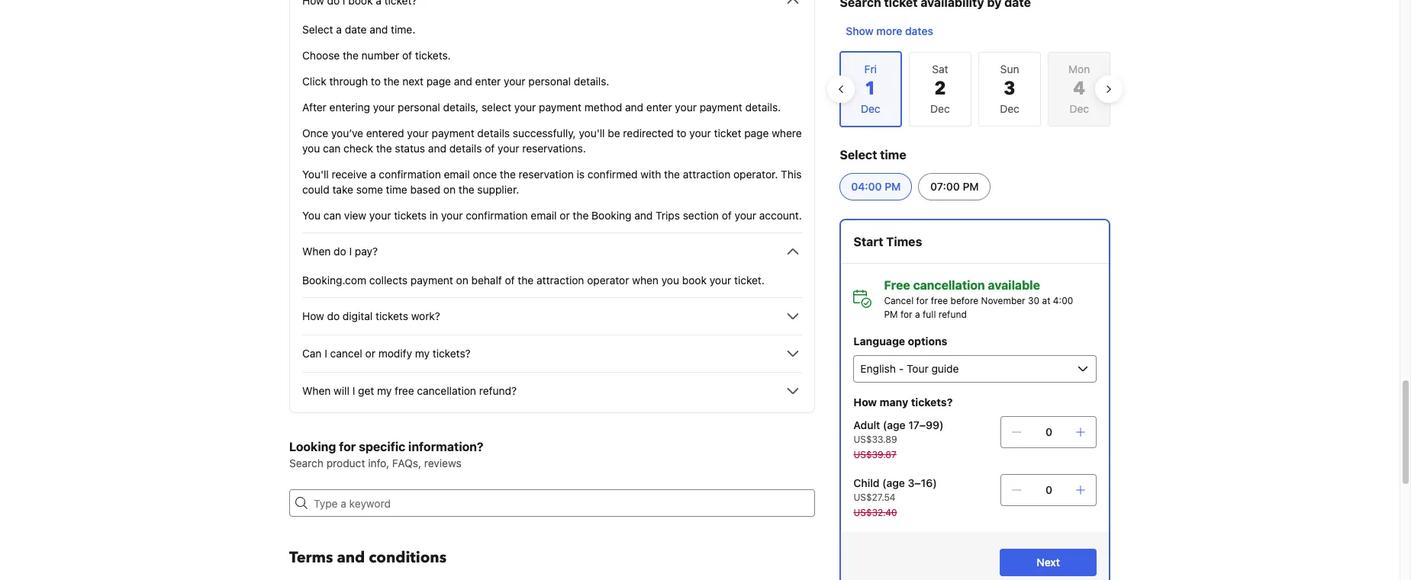 Task type: vqa. For each thing, say whether or not it's contained in the screenshot.
2nd cell
no



Task type: describe. For each thing, give the bounding box(es) containing it.
the down once
[[459, 183, 474, 196]]

options
[[908, 335, 947, 348]]

when will i get my free cancellation refund? button
[[302, 382, 802, 401]]

work?
[[411, 310, 440, 323]]

us$27.54
[[853, 492, 895, 504]]

sat
[[932, 63, 948, 76]]

this
[[781, 168, 802, 181]]

ticket
[[714, 127, 741, 140]]

click
[[302, 75, 326, 88]]

confirmed
[[588, 168, 638, 181]]

and up 'redirected'
[[625, 101, 644, 114]]

0 vertical spatial details.
[[574, 75, 609, 88]]

more
[[876, 24, 902, 37]]

tickets inside the how do digital tickets work? dropdown button
[[376, 310, 408, 323]]

search
[[289, 457, 324, 470]]

cancel
[[330, 347, 362, 360]]

and left trips
[[634, 209, 653, 222]]

next
[[1036, 556, 1060, 569]]

in
[[430, 209, 438, 222]]

next
[[402, 75, 424, 88]]

select time
[[839, 148, 906, 162]]

book
[[682, 274, 707, 287]]

the right with
[[664, 168, 680, 181]]

entering
[[329, 101, 370, 114]]

tickets.
[[415, 49, 451, 62]]

1 vertical spatial i
[[325, 347, 327, 360]]

(age for 3–16)
[[882, 477, 905, 490]]

can
[[302, 347, 322, 360]]

refund
[[938, 309, 966, 321]]

1 vertical spatial for
[[900, 309, 912, 321]]

i for do
[[349, 245, 352, 258]]

operator.
[[733, 168, 778, 181]]

tickets inside how do i book a ticket? element
[[394, 209, 427, 222]]

reservation
[[519, 168, 574, 181]]

and inside once you've entered your payment details successfully, you'll be redirected to your ticket page where you can check the status and details of your reservations.
[[428, 142, 446, 155]]

child (age 3–16) us$27.54
[[853, 477, 937, 504]]

how do i book a ticket? element
[[302, 10, 802, 224]]

or inside how do i book a ticket? element
[[560, 209, 570, 222]]

free for will
[[395, 385, 414, 398]]

0 vertical spatial enter
[[475, 75, 501, 88]]

you'll
[[579, 127, 605, 140]]

based
[[410, 183, 440, 196]]

conditions
[[369, 548, 447, 569]]

cancellation inside dropdown button
[[417, 385, 476, 398]]

confirmation inside you'll receive a confirmation email once the reservation is confirmed with the attraction operator. this could take some time based on the supplier.
[[379, 168, 441, 181]]

is
[[577, 168, 585, 181]]

reviews
[[424, 457, 462, 470]]

email inside you'll receive a confirmation email once the reservation is confirmed with the attraction operator. this could take some time based on the supplier.
[[444, 168, 470, 181]]

a inside you'll receive a confirmation email once the reservation is confirmed with the attraction operator. this could take some time based on the supplier.
[[370, 168, 376, 181]]

do for how
[[327, 310, 340, 323]]

get
[[358, 385, 374, 398]]

0 vertical spatial page
[[426, 75, 451, 88]]

to inside once you've entered your payment details successfully, you'll be redirected to your ticket page where you can check the status and details of your reservations.
[[677, 127, 687, 140]]

when do i pay? button
[[302, 243, 802, 261]]

04:00 pm
[[851, 180, 901, 193]]

view
[[344, 209, 366, 222]]

where
[[772, 127, 802, 140]]

pm for 07:00 pm
[[962, 180, 979, 193]]

choose
[[302, 49, 340, 62]]

how do digital tickets work?
[[302, 310, 440, 323]]

do for when
[[334, 245, 346, 258]]

with
[[641, 168, 661, 181]]

status
[[395, 142, 425, 155]]

sat 2 dec
[[931, 63, 950, 115]]

0 for child (age 3–16)
[[1045, 484, 1052, 497]]

choose the number of tickets.
[[302, 49, 451, 62]]

07:00
[[930, 180, 960, 193]]

when for when do i pay?
[[302, 245, 331, 258]]

number
[[362, 49, 399, 62]]

payment up the ticket
[[700, 101, 742, 114]]

can i cancel or modify my tickets? button
[[302, 345, 802, 363]]

operator
[[587, 274, 629, 287]]

can inside once you've entered your payment details successfully, you'll be redirected to your ticket page where you can check the status and details of your reservations.
[[323, 142, 341, 155]]

and right date
[[370, 23, 388, 36]]

information?
[[408, 440, 484, 454]]

once
[[473, 168, 497, 181]]

click through to the next page and enter your personal details.
[[302, 75, 609, 88]]

for inside looking for specific information? search product info, faqs, reviews
[[339, 440, 356, 454]]

some
[[356, 183, 383, 196]]

when do i pay?
[[302, 245, 378, 258]]

ticket.
[[734, 274, 765, 287]]

dec for 3
[[1000, 102, 1020, 115]]

show more dates
[[846, 24, 933, 37]]

once you've entered your payment details successfully, you'll be redirected to your ticket page where you can check the status and details of your reservations.
[[302, 127, 802, 155]]

adult
[[853, 419, 880, 432]]

the up through
[[343, 49, 359, 62]]

3–16)
[[908, 477, 937, 490]]

2 can from the top
[[323, 209, 341, 222]]

the inside once you've entered your payment details successfully, you'll be redirected to your ticket page where you can check the status and details of your reservations.
[[376, 142, 392, 155]]

1 vertical spatial personal
[[398, 101, 440, 114]]

could
[[302, 183, 329, 196]]

3
[[1004, 76, 1016, 102]]

mon
[[1069, 63, 1090, 76]]

2
[[934, 76, 946, 102]]

free cancellation available cancel for free before november 30 at 4:00 pm for a full refund
[[884, 279, 1073, 321]]

details,
[[443, 101, 479, 114]]

how do digital tickets work? button
[[302, 308, 802, 326]]

pm for 04:00 pm
[[884, 180, 901, 193]]

07:00 pm
[[930, 180, 979, 193]]

4
[[1073, 76, 1085, 102]]

time inside you'll receive a confirmation email once the reservation is confirmed with the attraction operator. this could take some time based on the supplier.
[[386, 183, 407, 196]]

1 vertical spatial details.
[[745, 101, 781, 114]]

looking for specific information? search product info, faqs, reviews
[[289, 440, 484, 470]]

entered
[[366, 127, 404, 140]]

payment inside once you've entered your payment details successfully, you'll be redirected to your ticket page where you can check the status and details of your reservations.
[[432, 127, 474, 140]]

attraction inside you'll receive a confirmation email once the reservation is confirmed with the attraction operator. this could take some time based on the supplier.
[[683, 168, 731, 181]]

full
[[922, 309, 936, 321]]

available
[[988, 279, 1040, 292]]

you'll
[[302, 168, 329, 181]]

next button
[[999, 550, 1097, 577]]

the down when do i pay? dropdown button
[[518, 274, 534, 287]]

show
[[846, 24, 873, 37]]

language options
[[853, 335, 947, 348]]

booking.com collects payment on behalf of the attraction operator when you book your ticket.
[[302, 274, 765, 287]]

0 for adult (age 17–99)
[[1045, 426, 1052, 439]]

pay?
[[355, 245, 378, 258]]

0 vertical spatial details
[[477, 127, 510, 140]]

cancel
[[884, 295, 913, 307]]

date
[[345, 23, 367, 36]]

free for cancellation
[[931, 295, 948, 307]]

digital
[[343, 310, 373, 323]]

specific
[[359, 440, 405, 454]]

and right terms
[[337, 548, 365, 569]]

the left next
[[384, 75, 400, 88]]



Task type: locate. For each thing, give the bounding box(es) containing it.
1 vertical spatial attraction
[[537, 274, 584, 287]]

confirmation
[[379, 168, 441, 181], [466, 209, 528, 222]]

i for will
[[352, 385, 355, 398]]

2 horizontal spatial for
[[916, 295, 928, 307]]

collects
[[369, 274, 408, 287]]

for up 'full'
[[916, 295, 928, 307]]

attraction up section
[[683, 168, 731, 181]]

page inside once you've entered your payment details successfully, you'll be redirected to your ticket page where you can check the status and details of your reservations.
[[744, 127, 769, 140]]

Type a keyword field
[[308, 490, 815, 517]]

on inside you'll receive a confirmation email once the reservation is confirmed with the attraction operator. this could take some time based on the supplier.
[[443, 183, 456, 196]]

i left pay?
[[349, 245, 352, 258]]

2 0 from the top
[[1045, 484, 1052, 497]]

enter
[[475, 75, 501, 88], [646, 101, 672, 114]]

1 vertical spatial confirmation
[[466, 209, 528, 222]]

to right 'redirected'
[[677, 127, 687, 140]]

dates
[[905, 24, 933, 37]]

0 horizontal spatial select
[[302, 23, 333, 36]]

when for when will i get my free cancellation refund?
[[302, 385, 331, 398]]

cancellation
[[913, 279, 985, 292], [417, 385, 476, 398]]

1 vertical spatial select
[[839, 148, 877, 162]]

dec down 4
[[1070, 102, 1089, 115]]

1 horizontal spatial for
[[900, 309, 912, 321]]

1 vertical spatial time
[[386, 183, 407, 196]]

tickets?
[[433, 347, 471, 360], [911, 396, 952, 409]]

1 horizontal spatial cancellation
[[913, 279, 985, 292]]

to
[[371, 75, 381, 88], [677, 127, 687, 140]]

us$39.87
[[853, 450, 896, 461]]

do left pay?
[[334, 245, 346, 258]]

select up choose
[[302, 23, 333, 36]]

1 vertical spatial email
[[531, 209, 557, 222]]

0 vertical spatial for
[[916, 295, 928, 307]]

us$32.40
[[853, 508, 897, 519]]

dec for 2
[[931, 102, 950, 115]]

successfully,
[[513, 127, 576, 140]]

on right based
[[443, 183, 456, 196]]

1 vertical spatial to
[[677, 127, 687, 140]]

2 vertical spatial i
[[352, 385, 355, 398]]

0 vertical spatial a
[[336, 23, 342, 36]]

(age inside child (age 3–16) us$27.54
[[882, 477, 905, 490]]

be
[[608, 127, 620, 140]]

of inside once you've entered your payment details successfully, you'll be redirected to your ticket page where you can check the status and details of your reservations.
[[485, 142, 495, 155]]

time right some
[[386, 183, 407, 196]]

page right next
[[426, 75, 451, 88]]

product
[[326, 457, 365, 470]]

0 horizontal spatial attraction
[[537, 274, 584, 287]]

1 can from the top
[[323, 142, 341, 155]]

when up booking.com
[[302, 245, 331, 258]]

select for select a date and time.
[[302, 23, 333, 36]]

and up details,
[[454, 75, 472, 88]]

how for how many tickets?
[[853, 396, 877, 409]]

adult (age 17–99) us$33.89
[[853, 419, 943, 446]]

0 vertical spatial how
[[302, 310, 324, 323]]

modify
[[378, 347, 412, 360]]

0 horizontal spatial email
[[444, 168, 470, 181]]

details down select
[[477, 127, 510, 140]]

tickets? down work?
[[433, 347, 471, 360]]

dec down 2
[[931, 102, 950, 115]]

select up 04:00
[[839, 148, 877, 162]]

us$33.89
[[853, 434, 897, 446]]

and
[[370, 23, 388, 36], [454, 75, 472, 88], [625, 101, 644, 114], [428, 142, 446, 155], [634, 209, 653, 222], [337, 548, 365, 569]]

details up once
[[449, 142, 482, 155]]

0 vertical spatial attraction
[[683, 168, 731, 181]]

0 vertical spatial i
[[349, 245, 352, 258]]

1 vertical spatial when
[[302, 385, 331, 398]]

how inside dropdown button
[[302, 310, 324, 323]]

1 vertical spatial page
[[744, 127, 769, 140]]

(age inside adult (age 17–99) us$33.89
[[883, 419, 905, 432]]

0 vertical spatial to
[[371, 75, 381, 88]]

2 horizontal spatial dec
[[1070, 102, 1089, 115]]

dec down 3
[[1000, 102, 1020, 115]]

cancellation inside "free cancellation available cancel for free before november 30 at 4:00 pm for a full refund"
[[913, 279, 985, 292]]

3 dec from the left
[[1070, 102, 1089, 115]]

language
[[853, 335, 905, 348]]

or right cancel
[[365, 347, 375, 360]]

how up "adult"
[[853, 396, 877, 409]]

2 vertical spatial a
[[915, 309, 920, 321]]

terms
[[289, 548, 333, 569]]

1 horizontal spatial time
[[880, 148, 906, 162]]

0 horizontal spatial a
[[336, 23, 342, 36]]

0 vertical spatial do
[[334, 245, 346, 258]]

can
[[323, 142, 341, 155], [323, 209, 341, 222]]

a left date
[[336, 23, 342, 36]]

0 horizontal spatial tickets?
[[433, 347, 471, 360]]

select
[[302, 23, 333, 36], [839, 148, 877, 162]]

0 vertical spatial tickets?
[[433, 347, 471, 360]]

confirmation down supplier.
[[466, 209, 528, 222]]

1 horizontal spatial to
[[677, 127, 687, 140]]

the down entered
[[376, 142, 392, 155]]

0 vertical spatial can
[[323, 142, 341, 155]]

sun 3 dec
[[1000, 63, 1020, 115]]

1 horizontal spatial confirmation
[[466, 209, 528, 222]]

select inside how do i book a ticket? element
[[302, 23, 333, 36]]

1 horizontal spatial a
[[370, 168, 376, 181]]

1 horizontal spatial personal
[[528, 75, 571, 88]]

or inside dropdown button
[[365, 347, 375, 360]]

1 vertical spatial do
[[327, 310, 340, 323]]

i inside dropdown button
[[349, 245, 352, 258]]

time up 04:00 pm at the top of the page
[[880, 148, 906, 162]]

looking
[[289, 440, 336, 454]]

pm right 04:00
[[884, 180, 901, 193]]

redirected
[[623, 127, 674, 140]]

info,
[[368, 457, 389, 470]]

1 vertical spatial on
[[456, 274, 468, 287]]

1 horizontal spatial details.
[[745, 101, 781, 114]]

0 horizontal spatial details.
[[574, 75, 609, 88]]

email down you'll receive a confirmation email once the reservation is confirmed with the attraction operator. this could take some time based on the supplier.
[[531, 209, 557, 222]]

1 vertical spatial how
[[853, 396, 877, 409]]

0 vertical spatial (age
[[883, 419, 905, 432]]

payment down details,
[[432, 127, 474, 140]]

0 horizontal spatial how
[[302, 310, 324, 323]]

personal
[[528, 75, 571, 88], [398, 101, 440, 114]]

before
[[950, 295, 978, 307]]

can right 'you' at the left
[[323, 209, 341, 222]]

1 horizontal spatial page
[[744, 127, 769, 140]]

details. up where
[[745, 101, 781, 114]]

4:00
[[1053, 295, 1073, 307]]

details. up method
[[574, 75, 609, 88]]

1 horizontal spatial email
[[531, 209, 557, 222]]

check
[[344, 142, 373, 155]]

the
[[343, 49, 359, 62], [384, 75, 400, 88], [376, 142, 392, 155], [500, 168, 516, 181], [664, 168, 680, 181], [459, 183, 474, 196], [573, 209, 589, 222], [518, 274, 534, 287]]

0 vertical spatial or
[[560, 209, 570, 222]]

dec inside the mon 4 dec
[[1070, 102, 1089, 115]]

free right "get"
[[395, 385, 414, 398]]

payment up work?
[[410, 274, 453, 287]]

of up once
[[485, 142, 495, 155]]

you down once
[[302, 142, 320, 155]]

0 horizontal spatial cancellation
[[417, 385, 476, 398]]

how for how do digital tickets work?
[[302, 310, 324, 323]]

1 0 from the top
[[1045, 426, 1052, 439]]

for up product
[[339, 440, 356, 454]]

0 horizontal spatial free
[[395, 385, 414, 398]]

to down choose the number of tickets.
[[371, 75, 381, 88]]

1 vertical spatial or
[[365, 347, 375, 360]]

of left tickets.
[[402, 49, 412, 62]]

0 vertical spatial time
[[880, 148, 906, 162]]

when will i get my free cancellation refund?
[[302, 385, 517, 398]]

or down you'll receive a confirmation email once the reservation is confirmed with the attraction operator. this could take some time based on the supplier.
[[560, 209, 570, 222]]

1 vertical spatial tickets?
[[911, 396, 952, 409]]

04:00
[[851, 180, 882, 193]]

0 vertical spatial tickets
[[394, 209, 427, 222]]

your
[[504, 75, 526, 88], [373, 101, 395, 114], [514, 101, 536, 114], [675, 101, 697, 114], [407, 127, 429, 140], [689, 127, 711, 140], [498, 142, 519, 155], [369, 209, 391, 222], [441, 209, 463, 222], [735, 209, 756, 222], [710, 274, 731, 287]]

0 vertical spatial when
[[302, 245, 331, 258]]

0 vertical spatial confirmation
[[379, 168, 441, 181]]

0 horizontal spatial dec
[[931, 102, 950, 115]]

you've
[[331, 127, 363, 140]]

1 horizontal spatial you
[[661, 274, 679, 287]]

take
[[332, 183, 353, 196]]

1 when from the top
[[302, 245, 331, 258]]

free
[[931, 295, 948, 307], [395, 385, 414, 398]]

supplier.
[[477, 183, 519, 196]]

1 vertical spatial details
[[449, 142, 482, 155]]

0 vertical spatial my
[[415, 347, 430, 360]]

through
[[329, 75, 368, 88]]

method
[[585, 101, 622, 114]]

a up some
[[370, 168, 376, 181]]

cancellation left the refund?
[[417, 385, 476, 398]]

can down you've
[[323, 142, 341, 155]]

1 horizontal spatial enter
[[646, 101, 672, 114]]

1 horizontal spatial tickets?
[[911, 396, 952, 409]]

0 vertical spatial cancellation
[[913, 279, 985, 292]]

region
[[827, 45, 1123, 134]]

on left behalf at the left top of the page
[[456, 274, 468, 287]]

of right section
[[722, 209, 732, 222]]

when left will
[[302, 385, 331, 398]]

you left book
[[661, 274, 679, 287]]

0 vertical spatial personal
[[528, 75, 571, 88]]

you'll receive a confirmation email once the reservation is confirmed with the attraction operator. this could take some time based on the supplier.
[[302, 168, 802, 196]]

many
[[879, 396, 908, 409]]

i
[[349, 245, 352, 258], [325, 347, 327, 360], [352, 385, 355, 398]]

0 horizontal spatial time
[[386, 183, 407, 196]]

child
[[853, 477, 879, 490]]

1 horizontal spatial how
[[853, 396, 877, 409]]

times
[[886, 235, 922, 249]]

1 vertical spatial 0
[[1045, 484, 1052, 497]]

0 horizontal spatial confirmation
[[379, 168, 441, 181]]

booking.com
[[302, 274, 366, 287]]

of right behalf at the left top of the page
[[505, 274, 515, 287]]

0 horizontal spatial my
[[377, 385, 392, 398]]

1 vertical spatial can
[[323, 209, 341, 222]]

0 vertical spatial select
[[302, 23, 333, 36]]

0 horizontal spatial or
[[365, 347, 375, 360]]

1 horizontal spatial select
[[839, 148, 877, 162]]

show more dates button
[[839, 18, 939, 45]]

2 vertical spatial for
[[339, 440, 356, 454]]

how many tickets?
[[853, 396, 952, 409]]

dec for 4
[[1070, 102, 1089, 115]]

and right status at the left top
[[428, 142, 446, 155]]

pm down cancel
[[884, 309, 898, 321]]

section
[[683, 209, 719, 222]]

email left once
[[444, 168, 470, 181]]

payment up successfully,
[[539, 101, 582, 114]]

0 horizontal spatial personal
[[398, 101, 440, 114]]

attraction down when do i pay? dropdown button
[[537, 274, 584, 287]]

1 horizontal spatial dec
[[1000, 102, 1020, 115]]

1 vertical spatial cancellation
[[417, 385, 476, 398]]

how up can
[[302, 310, 324, 323]]

1 horizontal spatial free
[[931, 295, 948, 307]]

0 horizontal spatial you
[[302, 142, 320, 155]]

1 vertical spatial you
[[661, 274, 679, 287]]

0 vertical spatial you
[[302, 142, 320, 155]]

1 horizontal spatial attraction
[[683, 168, 731, 181]]

2 dec from the left
[[1000, 102, 1020, 115]]

0 vertical spatial 0
[[1045, 426, 1052, 439]]

when
[[632, 274, 659, 287]]

after entering your personal details, select your payment method and enter your payment details.
[[302, 101, 781, 114]]

page
[[426, 75, 451, 88], [744, 127, 769, 140]]

a inside "free cancellation available cancel for free before november 30 at 4:00 pm for a full refund"
[[915, 309, 920, 321]]

tickets? up 17–99)
[[911, 396, 952, 409]]

1 vertical spatial enter
[[646, 101, 672, 114]]

free up 'full'
[[931, 295, 948, 307]]

1 vertical spatial a
[[370, 168, 376, 181]]

tickets left work?
[[376, 310, 408, 323]]

1 horizontal spatial my
[[415, 347, 430, 360]]

will
[[334, 385, 349, 398]]

enter up 'redirected'
[[646, 101, 672, 114]]

free inside "free cancellation available cancel for free before november 30 at 4:00 pm for a full refund"
[[931, 295, 948, 307]]

cancellation up before
[[913, 279, 985, 292]]

a left 'full'
[[915, 309, 920, 321]]

the up supplier.
[[500, 168, 516, 181]]

my right "get"
[[377, 385, 392, 398]]

0 horizontal spatial for
[[339, 440, 356, 454]]

i right will
[[352, 385, 355, 398]]

0 vertical spatial free
[[931, 295, 948, 307]]

region containing 2
[[827, 45, 1123, 134]]

(age
[[883, 419, 905, 432], [882, 477, 905, 490]]

the left booking
[[573, 209, 589, 222]]

1 vertical spatial my
[[377, 385, 392, 398]]

1 vertical spatial (age
[[882, 477, 905, 490]]

start times
[[853, 235, 922, 249]]

tickets? inside the can i cancel or modify my tickets? dropdown button
[[433, 347, 471, 360]]

select for select time
[[839, 148, 877, 162]]

when
[[302, 245, 331, 258], [302, 385, 331, 398]]

(age for 17–99)
[[883, 419, 905, 432]]

pm inside "free cancellation available cancel for free before november 30 at 4:00 pm for a full refund"
[[884, 309, 898, 321]]

personal up after entering your personal details, select your payment method and enter your payment details.
[[528, 75, 571, 88]]

1 dec from the left
[[931, 102, 950, 115]]

at
[[1042, 295, 1050, 307]]

you can view your tickets in your confirmation email or the booking and trips section of your account.
[[302, 209, 802, 222]]

tickets left in
[[394, 209, 427, 222]]

for down cancel
[[900, 309, 912, 321]]

0 horizontal spatial page
[[426, 75, 451, 88]]

1 vertical spatial free
[[395, 385, 414, 398]]

1 vertical spatial tickets
[[376, 310, 408, 323]]

you inside once you've entered your payment details successfully, you'll be redirected to your ticket page where you can check the status and details of your reservations.
[[302, 142, 320, 155]]

enter up select
[[475, 75, 501, 88]]

my right modify
[[415, 347, 430, 360]]

do left digital
[[327, 310, 340, 323]]

receive
[[332, 168, 367, 181]]

0 horizontal spatial to
[[371, 75, 381, 88]]

you
[[302, 209, 321, 222]]

i right can
[[325, 347, 327, 360]]

(age up us$27.54
[[882, 477, 905, 490]]

time.
[[391, 23, 415, 36]]

a
[[336, 23, 342, 36], [370, 168, 376, 181], [915, 309, 920, 321]]

reservations.
[[522, 142, 586, 155]]

confirmation up based
[[379, 168, 441, 181]]

when inside dropdown button
[[302, 245, 331, 258]]

page right the ticket
[[744, 127, 769, 140]]

payment
[[539, 101, 582, 114], [700, 101, 742, 114], [432, 127, 474, 140], [410, 274, 453, 287]]

email
[[444, 168, 470, 181], [531, 209, 557, 222]]

personal down next
[[398, 101, 440, 114]]

0 vertical spatial on
[[443, 183, 456, 196]]

mon 4 dec
[[1069, 63, 1090, 115]]

trips
[[656, 209, 680, 222]]

2 when from the top
[[302, 385, 331, 398]]

when inside dropdown button
[[302, 385, 331, 398]]

(age down many
[[883, 419, 905, 432]]

attraction
[[683, 168, 731, 181], [537, 274, 584, 287]]

start
[[853, 235, 883, 249]]

0 horizontal spatial enter
[[475, 75, 501, 88]]

1 horizontal spatial or
[[560, 209, 570, 222]]

0 vertical spatial email
[[444, 168, 470, 181]]

pm right 07:00
[[962, 180, 979, 193]]

free inside dropdown button
[[395, 385, 414, 398]]



